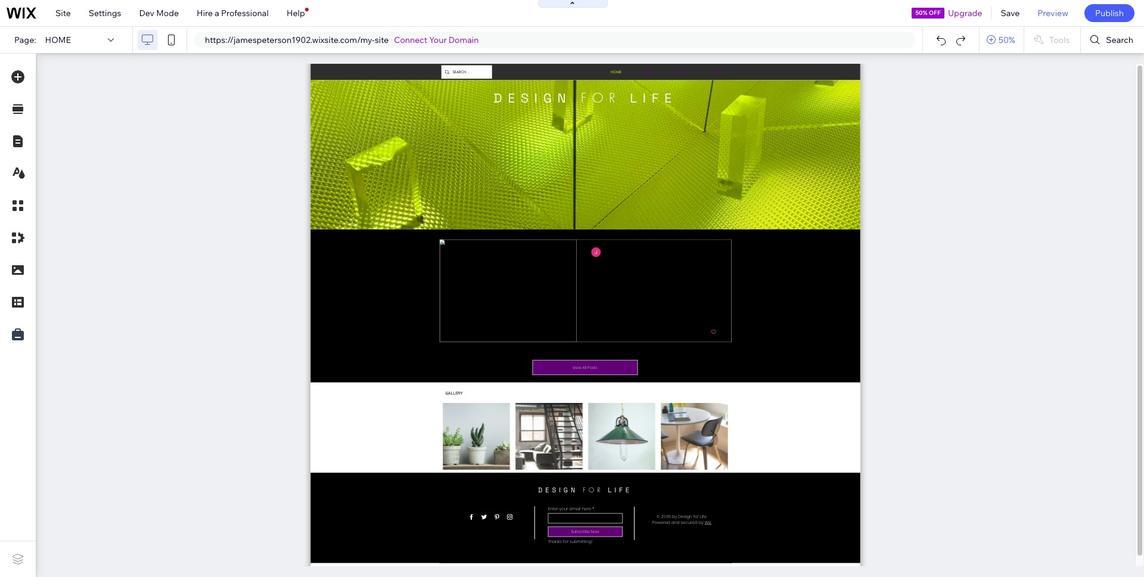 Task type: locate. For each thing, give the bounding box(es) containing it.
0 vertical spatial 50%
[[916, 9, 928, 17]]

50% left off
[[916, 9, 928, 17]]

home
[[45, 35, 71, 45]]

50%
[[916, 9, 928, 17], [999, 35, 1016, 45]]

site
[[375, 35, 389, 45]]

50% inside button
[[999, 35, 1016, 45]]

0 horizontal spatial 50%
[[916, 9, 928, 17]]

1 horizontal spatial 50%
[[999, 35, 1016, 45]]

1 vertical spatial 50%
[[999, 35, 1016, 45]]

mode
[[156, 8, 179, 18]]

50% for 50%
[[999, 35, 1016, 45]]

50% button
[[980, 27, 1024, 53]]

publish button
[[1085, 4, 1135, 22]]

off
[[929, 9, 941, 17]]

hire
[[197, 8, 213, 18]]

upgrade
[[949, 8, 983, 18]]

publish
[[1096, 8, 1125, 18]]

settings
[[89, 8, 121, 18]]

50% down save button
[[999, 35, 1016, 45]]

50% off
[[916, 9, 941, 17]]

https://jamespeterson1902.wixsite.com/my-
[[205, 35, 375, 45]]

search button
[[1082, 27, 1145, 53]]

save
[[1001, 8, 1020, 18]]

https://jamespeterson1902.wixsite.com/my-site connect your domain
[[205, 35, 479, 45]]



Task type: vqa. For each thing, say whether or not it's contained in the screenshot.
HOME
yes



Task type: describe. For each thing, give the bounding box(es) containing it.
domain
[[449, 35, 479, 45]]

preview
[[1038, 8, 1069, 18]]

tools
[[1050, 35, 1071, 45]]

dev
[[139, 8, 154, 18]]

50% for 50% off
[[916, 9, 928, 17]]

save button
[[992, 0, 1029, 26]]

dev mode
[[139, 8, 179, 18]]

search
[[1107, 35, 1134, 45]]

professional
[[221, 8, 269, 18]]

hire a professional
[[197, 8, 269, 18]]

your
[[429, 35, 447, 45]]

preview button
[[1029, 0, 1078, 26]]

tools button
[[1025, 27, 1081, 53]]

a
[[215, 8, 219, 18]]

help
[[287, 8, 305, 18]]

connect
[[394, 35, 428, 45]]

site
[[55, 8, 71, 18]]



